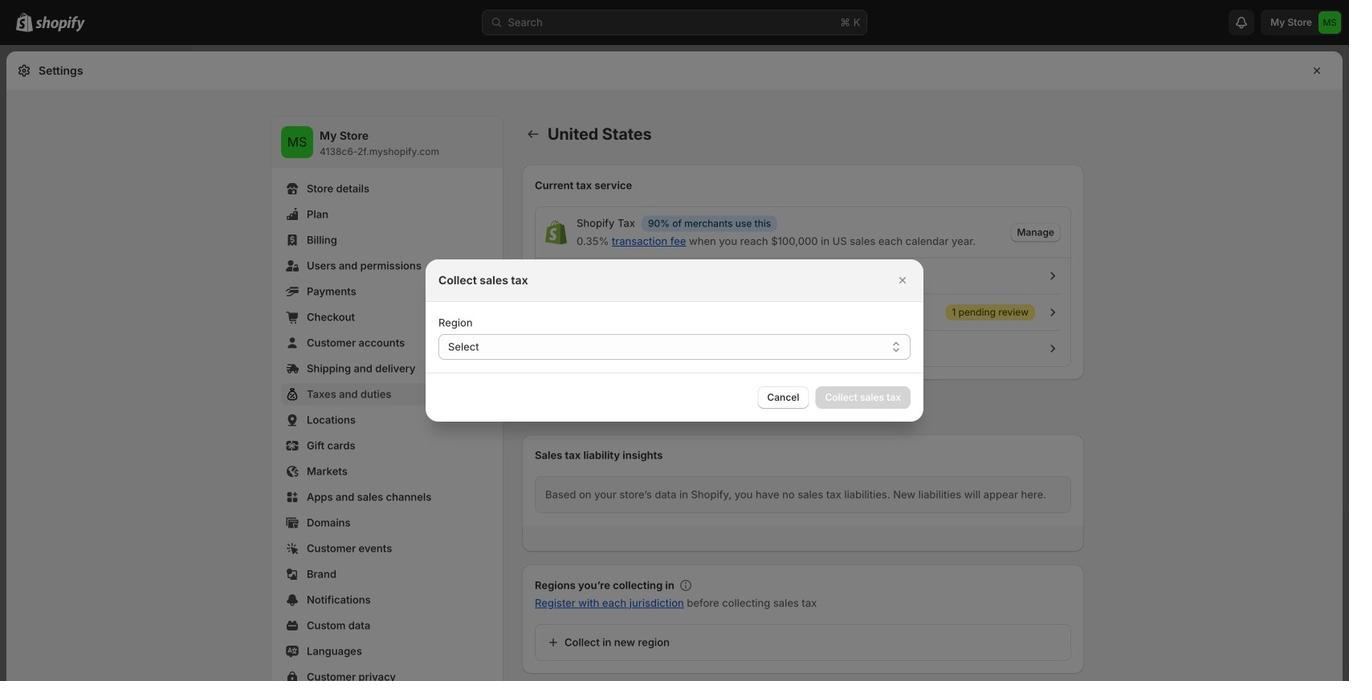 Task type: vqa. For each thing, say whether or not it's contained in the screenshot.
shopify IMAGE
yes



Task type: locate. For each thing, give the bounding box(es) containing it.
dialog
[[0, 259, 1349, 422]]

my store image
[[281, 126, 313, 158]]

shop settings menu element
[[271, 116, 503, 681]]

shopify image
[[35, 16, 85, 32]]



Task type: describe. For each thing, give the bounding box(es) containing it.
settings dialog
[[6, 51, 1343, 681]]



